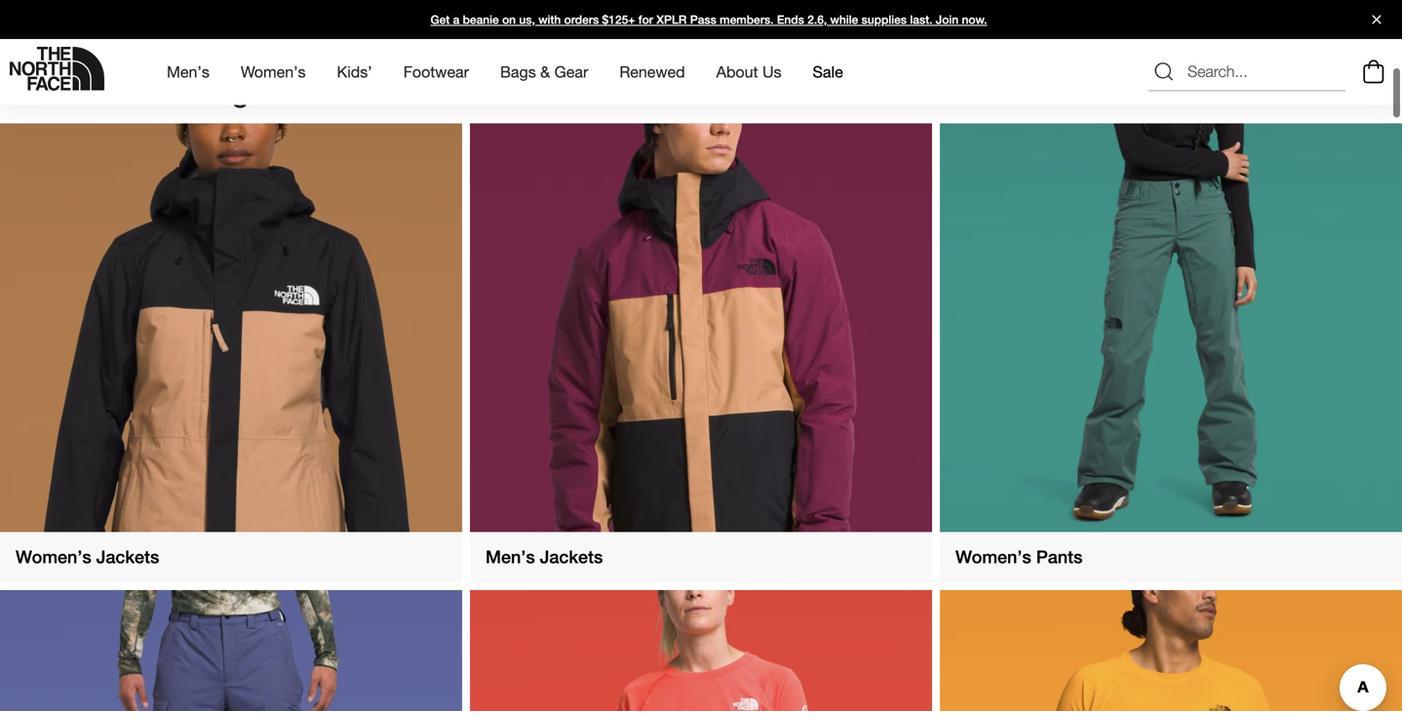 Task type: describe. For each thing, give the bounding box(es) containing it.
women's pants
[[956, 547, 1083, 567]]

about us
[[717, 63, 782, 81]]

the north face home page image
[[10, 47, 104, 91]]

2.6,
[[808, 13, 827, 26]]

footwear link
[[404, 45, 469, 98]]

studio shot of a woman in a jacket from the north face. image
[[0, 123, 462, 532]]

now.
[[962, 13, 988, 26]]

&
[[541, 63, 550, 81]]

gear.
[[232, 76, 294, 108]]

last.
[[910, 13, 933, 26]]

women's pants link
[[940, 123, 1403, 583]]

women's jackets link
[[0, 123, 462, 583]]

bags & gear
[[500, 63, 589, 81]]

discover
[[39, 76, 150, 108]]

while
[[831, 13, 859, 26]]

studio shot of a woman in pants from the north face. image
[[940, 123, 1403, 532]]

footwear
[[404, 63, 469, 81]]

$125+
[[602, 13, 635, 26]]

renewed link
[[620, 45, 685, 98]]

on
[[502, 13, 516, 26]]

snow
[[157, 76, 225, 108]]

supplies
[[862, 13, 907, 26]]

us,
[[519, 13, 535, 26]]

women's for women's
[[241, 63, 306, 81]]

us
[[763, 63, 782, 81]]

discover snow gear.
[[39, 76, 294, 108]]

men's link
[[167, 45, 210, 98]]

pants
[[1037, 547, 1083, 567]]

view cart image
[[1359, 57, 1390, 87]]

men's jackets
[[486, 547, 603, 567]]

orders
[[564, 13, 599, 26]]



Task type: locate. For each thing, give the bounding box(es) containing it.
women's for women's jackets
[[16, 547, 91, 567]]

studio shot of a man in a jacket from the north face. image
[[470, 123, 933, 532]]

get a beanie on us, with orders $125+ for xplr pass members. ends 2.6, while supplies last. join now.
[[431, 13, 988, 26]]

xplr
[[657, 13, 687, 26]]

kids'
[[337, 63, 372, 81]]

men's jackets link
[[470, 123, 933, 583]]

men's
[[167, 63, 210, 81], [486, 547, 535, 567]]

Search search field
[[1149, 52, 1346, 91]]

about us link
[[717, 45, 782, 98]]

pass
[[690, 13, 717, 26]]

2 jackets from the left
[[540, 547, 603, 567]]

0 horizontal spatial men's
[[167, 63, 210, 81]]

kids' link
[[337, 45, 372, 98]]

studio shot of a woman in a shirt from the north face. image
[[470, 590, 933, 711]]

members.
[[720, 13, 774, 26]]

1 horizontal spatial women's
[[241, 63, 306, 81]]

0 vertical spatial men's
[[167, 63, 210, 81]]

women's for women's pants
[[956, 547, 1032, 567]]

1 horizontal spatial men's
[[486, 547, 535, 567]]

sale link
[[813, 45, 843, 98]]

bags
[[500, 63, 536, 81]]

jackets for men's jackets
[[540, 547, 603, 567]]

bags & gear link
[[500, 45, 589, 98]]

men's for men's
[[167, 63, 210, 81]]

2 horizontal spatial women's
[[956, 547, 1032, 567]]

sale
[[813, 63, 843, 81]]

jackets
[[96, 547, 159, 567], [540, 547, 603, 567]]

studio shot of a man in a shirt from the north face. image
[[940, 590, 1403, 711]]

women's jackets
[[16, 547, 159, 567]]

get a beanie on us, with orders $125+ for xplr pass members. ends 2.6, while supplies last. join now. link
[[0, 0, 1403, 39]]

a
[[453, 13, 460, 26]]

women's link
[[241, 45, 306, 98]]

gear
[[555, 63, 589, 81]]

men's for men's jackets
[[486, 547, 535, 567]]

0 horizontal spatial jackets
[[96, 547, 159, 567]]

0 horizontal spatial women's
[[16, 547, 91, 567]]

about
[[717, 63, 759, 81]]

close image
[[1365, 15, 1390, 24]]

jackets for women's jackets
[[96, 547, 159, 567]]

renewed
[[620, 63, 685, 81]]

ends
[[777, 13, 805, 26]]

women's
[[241, 63, 306, 81], [16, 547, 91, 567], [956, 547, 1032, 567]]

join
[[936, 13, 959, 26]]

search all image
[[1153, 60, 1176, 84]]

with
[[539, 13, 561, 26]]

1 vertical spatial men's
[[486, 547, 535, 567]]

for
[[639, 13, 653, 26]]

studio shot of a man in pants from the north face. image
[[0, 590, 462, 711]]

1 horizontal spatial jackets
[[540, 547, 603, 567]]

1 jackets from the left
[[96, 547, 159, 567]]

get
[[431, 13, 450, 26]]

beanie
[[463, 13, 499, 26]]



Task type: vqa. For each thing, say whether or not it's contained in the screenshot.
Men's Jackets jackets
yes



